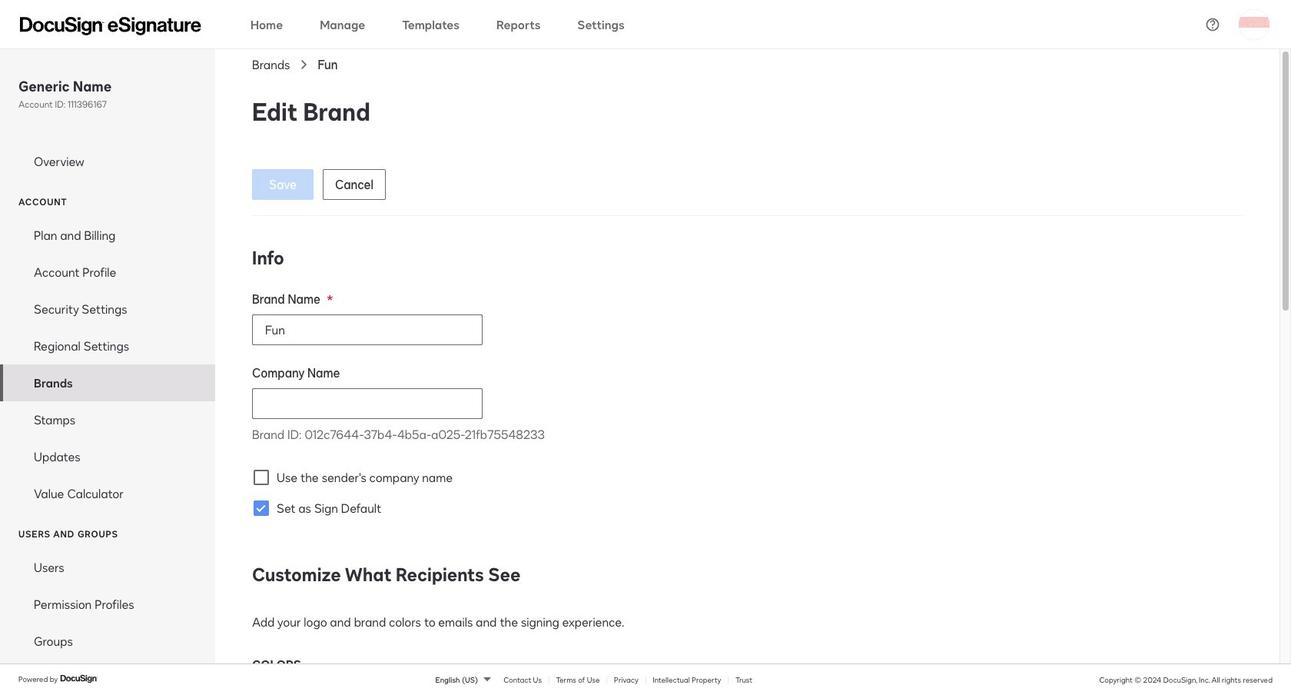 Task type: describe. For each thing, give the bounding box(es) containing it.
account element
[[0, 217, 215, 512]]

users and groups element
[[0, 549, 215, 660]]



Task type: locate. For each thing, give the bounding box(es) containing it.
docusign image
[[60, 673, 99, 685]]

docusign admin image
[[20, 17, 201, 35]]

None text field
[[253, 315, 482, 345]]

your uploaded profile image image
[[1240, 9, 1270, 40]]

None text field
[[253, 389, 482, 418]]



